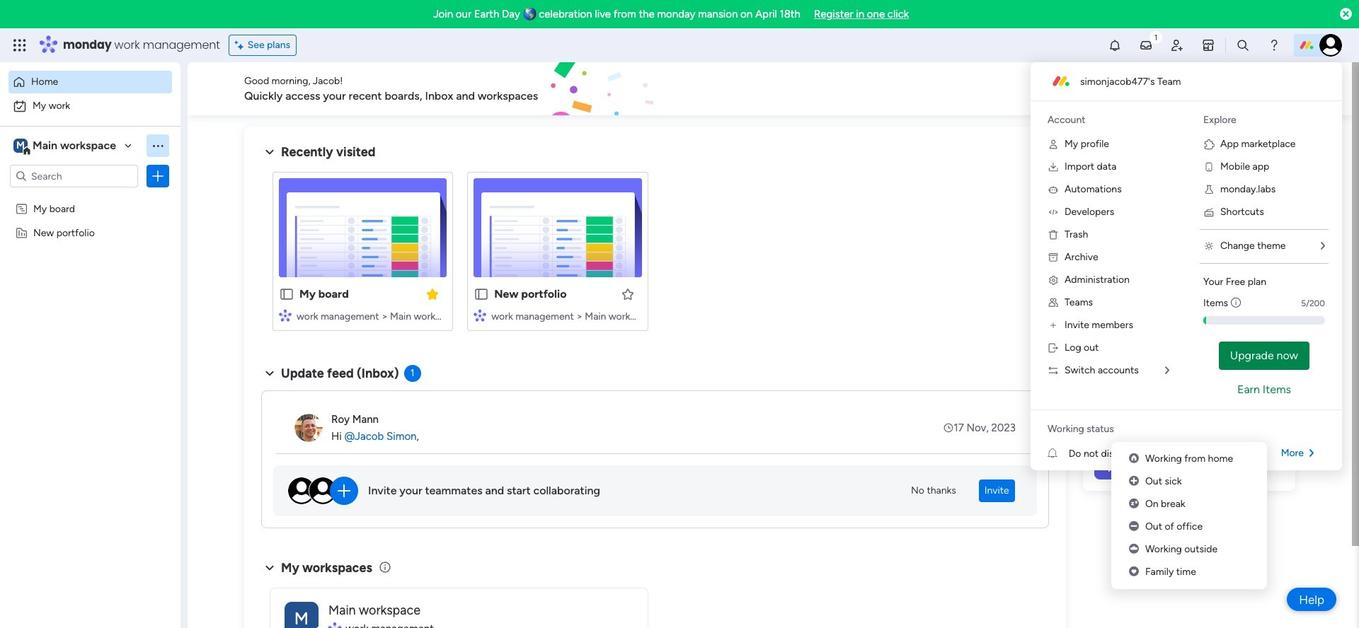 Task type: vqa. For each thing, say whether or not it's contained in the screenshot.
Cash
no



Task type: describe. For each thing, give the bounding box(es) containing it.
public board image for component image
[[474, 287, 489, 302]]

see plans image
[[235, 38, 248, 53]]

workspace selection element
[[13, 137, 118, 156]]

workspace options image
[[151, 139, 165, 153]]

jacob simon image
[[1320, 34, 1342, 57]]

developers image
[[1048, 207, 1059, 218]]

close recently visited image
[[261, 144, 278, 161]]

working status on break image
[[1129, 498, 1139, 510]]

add to favorites image
[[620, 287, 635, 301]]

shortcuts image
[[1203, 207, 1215, 218]]

log out image
[[1048, 343, 1059, 354]]

v2 info image
[[1231, 296, 1241, 311]]

close update feed (inbox) image
[[261, 365, 278, 382]]

component image
[[474, 309, 487, 322]]

0 vertical spatial option
[[8, 71, 172, 93]]

roy mann image
[[294, 414, 323, 442]]

working status family image
[[1129, 566, 1139, 578]]

close my workspaces image
[[261, 560, 278, 577]]

component image
[[279, 309, 292, 322]]

switch accounts image
[[1048, 365, 1059, 377]]

Search in workspace field
[[30, 168, 118, 184]]

working status outside image
[[1129, 544, 1139, 556]]

help image
[[1267, 38, 1281, 52]]

mobile app image
[[1203, 161, 1215, 173]]

import data image
[[1048, 161, 1059, 173]]

monday marketplace image
[[1201, 38, 1215, 52]]

templates image image
[[1096, 135, 1283, 233]]

2 vertical spatial option
[[0, 196, 181, 199]]

my profile image
[[1048, 139, 1059, 150]]



Task type: locate. For each thing, give the bounding box(es) containing it.
v2 surfce notifications image
[[1048, 446, 1069, 461]]

monday.labs image
[[1203, 184, 1215, 195]]

public board image
[[279, 287, 294, 302], [474, 287, 489, 302]]

0 horizontal spatial public board image
[[279, 287, 294, 302]]

0 vertical spatial list arrow image
[[1321, 241, 1325, 251]]

remove from favorites image
[[426, 287, 440, 301]]

0 horizontal spatial invite members image
[[1048, 320, 1059, 331]]

quick search results list box
[[261, 161, 1049, 348]]

teams image
[[1048, 297, 1059, 309]]

options image
[[151, 169, 165, 183]]

notifications image
[[1108, 38, 1122, 52]]

automations image
[[1048, 184, 1059, 195]]

1 vertical spatial list arrow image
[[1310, 449, 1314, 459]]

v2 bolt switch image
[[1205, 81, 1213, 97]]

1 horizontal spatial public board image
[[474, 287, 489, 302]]

v2 user feedback image
[[1095, 81, 1105, 97]]

working status ooo image
[[1129, 521, 1139, 533]]

trash image
[[1048, 229, 1059, 241]]

workspace image
[[13, 138, 28, 154], [285, 602, 319, 629]]

public board image up component icon on the left
[[279, 287, 294, 302]]

list box
[[0, 194, 181, 436]]

working status sick image
[[1129, 476, 1139, 488]]

0 vertical spatial workspace image
[[13, 138, 28, 154]]

invite members image right "1" icon
[[1170, 38, 1184, 52]]

0 vertical spatial invite members image
[[1170, 38, 1184, 52]]

public board image up component image
[[474, 287, 489, 302]]

workspace image inside workspace selection element
[[13, 138, 28, 154]]

0 horizontal spatial workspace image
[[13, 138, 28, 154]]

administration image
[[1048, 275, 1059, 286]]

1 horizontal spatial list arrow image
[[1321, 241, 1325, 251]]

1 horizontal spatial invite members image
[[1170, 38, 1184, 52]]

getting started element
[[1083, 366, 1295, 423]]

working status wfh image
[[1129, 453, 1139, 465]]

1 vertical spatial option
[[8, 95, 172, 118]]

invite members image
[[1170, 38, 1184, 52], [1048, 320, 1059, 331]]

invite members image up log out icon
[[1048, 320, 1059, 331]]

0 horizontal spatial list arrow image
[[1310, 449, 1314, 459]]

public board image for component icon on the left
[[279, 287, 294, 302]]

1 public board image from the left
[[279, 287, 294, 302]]

1 horizontal spatial workspace image
[[285, 602, 319, 629]]

select product image
[[13, 38, 27, 52]]

list arrow image
[[1321, 241, 1325, 251], [1310, 449, 1314, 459]]

list arrow image
[[1165, 366, 1169, 376]]

2 public board image from the left
[[474, 287, 489, 302]]

option
[[8, 71, 172, 93], [8, 95, 172, 118], [0, 196, 181, 199]]

change theme image
[[1203, 241, 1215, 252]]

1 vertical spatial workspace image
[[285, 602, 319, 629]]

help center element
[[1083, 434, 1295, 491]]

1 element
[[404, 365, 421, 382]]

search everything image
[[1236, 38, 1250, 52]]

1 vertical spatial invite members image
[[1048, 320, 1059, 331]]

archive image
[[1048, 252, 1059, 263]]

update feed image
[[1139, 38, 1153, 52]]

1 image
[[1150, 29, 1162, 45]]



